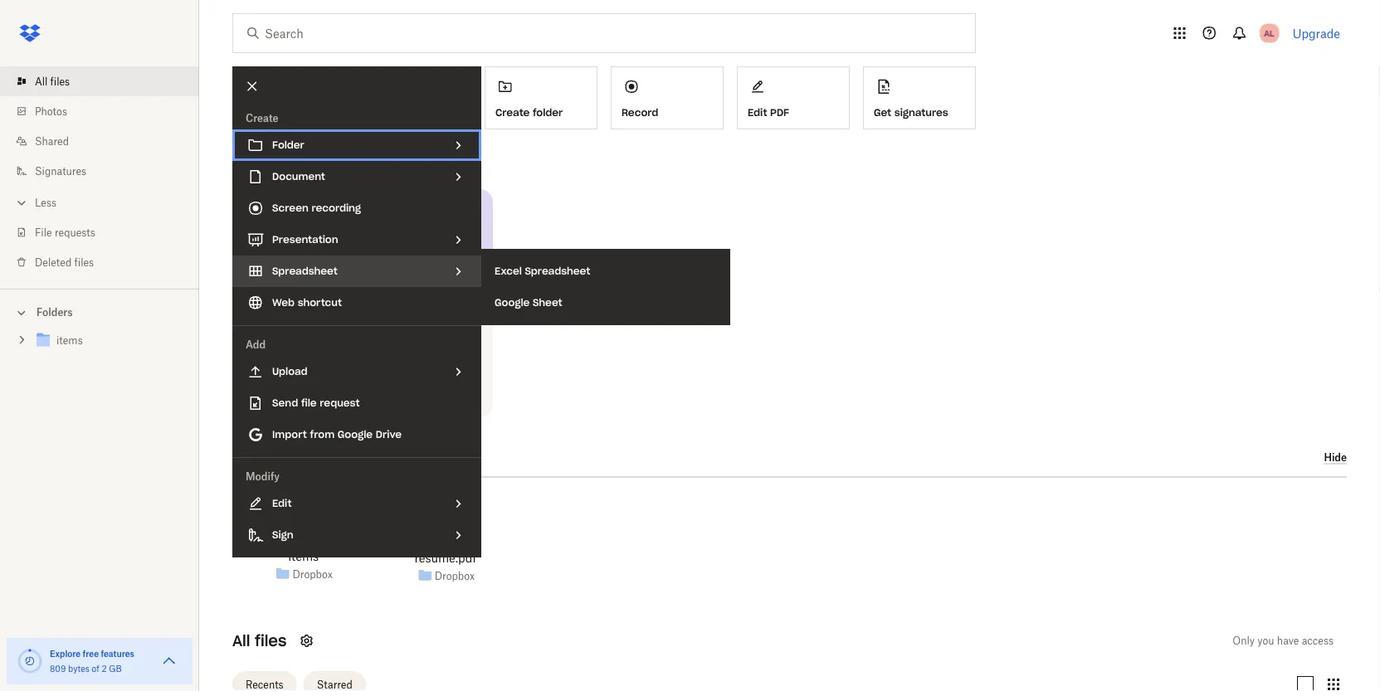 Task type: locate. For each thing, give the bounding box(es) containing it.
spreadsheet inside menu item
[[272, 265, 338, 278]]

spreadsheet
[[272, 265, 338, 278], [525, 265, 590, 278]]

edit inside menu item
[[272, 497, 292, 510]]

web shortcut menu item
[[232, 287, 481, 319]]

1 spreadsheet from the left
[[272, 265, 338, 278]]

create left folder
[[496, 106, 530, 119]]

on
[[281, 336, 293, 349], [374, 336, 385, 349]]

create down "close" image
[[246, 112, 279, 124]]

1 horizontal spatial all
[[232, 632, 250, 651]]

create inside 'button'
[[496, 106, 530, 119]]

get started with dropbox
[[232, 152, 373, 166]]

list
[[0, 56, 199, 289]]

excel spreadsheet
[[495, 265, 590, 278]]

suggested from your activity
[[232, 448, 433, 465]]

import from google drive menu item
[[232, 419, 481, 451]]

0 horizontal spatial get
[[232, 152, 253, 166]]

to
[[335, 336, 345, 349]]

0 horizontal spatial on
[[281, 336, 293, 349]]

web shortcut
[[272, 296, 342, 309]]

dropbox link
[[293, 566, 333, 583], [435, 568, 475, 584]]

0 horizontal spatial all
[[35, 75, 48, 88]]

from for your
[[310, 448, 343, 465]]

files inside list item
[[50, 75, 70, 88]]

only
[[1233, 635, 1255, 648]]

google down excel
[[495, 296, 530, 309]]

file requests
[[35, 226, 95, 239]]

0 vertical spatial get
[[874, 106, 892, 119]]

2
[[102, 664, 107, 674]]

google up your
[[338, 428, 373, 441]]

sheet
[[533, 296, 562, 309]]

all files
[[35, 75, 70, 88], [232, 632, 287, 651]]

2 on from the left
[[374, 336, 385, 349]]

0 vertical spatial all files
[[35, 75, 70, 88]]

sign
[[272, 529, 293, 542]]

dropbox link down the "resume.pdf" at the bottom of page
[[435, 568, 475, 584]]

started
[[256, 152, 295, 166]]

get left started
[[232, 152, 253, 166]]

deleted files link
[[13, 247, 199, 277]]

1 horizontal spatial dropbox link
[[435, 568, 475, 584]]

edit inside button
[[748, 106, 767, 119]]

dropbox down the "resume.pdf" at the bottom of page
[[435, 570, 475, 582]]

menu
[[232, 66, 481, 558], [481, 249, 730, 325]]

synced.
[[271, 353, 307, 365]]

send
[[272, 397, 298, 410]]

items
[[288, 550, 319, 564]]

1 vertical spatial get
[[232, 152, 253, 166]]

stay
[[249, 353, 269, 365]]

from down import from google drive
[[310, 448, 343, 465]]

0 horizontal spatial google
[[338, 428, 373, 441]]

photos
[[35, 105, 67, 117]]

1 vertical spatial edit
[[272, 497, 292, 510]]

folder
[[533, 106, 563, 119]]

edit pdf
[[748, 106, 789, 119]]

2 from from the top
[[310, 448, 343, 465]]

shared
[[35, 135, 69, 147]]

1 horizontal spatial create
[[496, 106, 530, 119]]

0 horizontal spatial create
[[246, 112, 279, 124]]

1 horizontal spatial spreadsheet
[[525, 265, 590, 278]]

presentation menu item
[[232, 224, 481, 256]]

import
[[272, 428, 307, 441]]

you
[[1258, 635, 1275, 648]]

edit up the sign
[[272, 497, 292, 510]]

get inside button
[[874, 106, 892, 119]]

1 from from the top
[[310, 428, 335, 441]]

on up synced.
[[281, 336, 293, 349]]

quota usage element
[[17, 648, 43, 675]]

send file request
[[272, 397, 360, 410]]

document menu item
[[232, 161, 481, 193]]

access
[[1302, 635, 1334, 648]]

bytes
[[68, 664, 89, 674]]

from up suggested from your activity
[[310, 428, 335, 441]]

edit menu item
[[232, 488, 481, 520]]

0 horizontal spatial edit
[[272, 497, 292, 510]]

install
[[249, 336, 278, 349]]

0 horizontal spatial dropbox link
[[293, 566, 333, 583]]

create inside menu
[[246, 112, 279, 124]]

google inside import from google drive menu item
[[338, 428, 373, 441]]

1 horizontal spatial google
[[495, 296, 530, 309]]

files
[[50, 75, 70, 88], [74, 256, 94, 269], [388, 336, 408, 349], [255, 632, 287, 651]]

0 vertical spatial all
[[35, 75, 48, 88]]

dropbox down items
[[293, 568, 333, 581]]

recents button
[[232, 672, 297, 691]]

all
[[35, 75, 48, 88], [232, 632, 250, 651]]

recents
[[246, 679, 284, 691]]

on right work
[[374, 336, 385, 349]]

1 horizontal spatial on
[[374, 336, 385, 349]]

recording
[[312, 202, 361, 215]]

with
[[299, 152, 323, 166]]

install on desktop to work on files offline and stay synced.
[[249, 336, 460, 365]]

upgrade
[[1293, 26, 1341, 40]]

get left the signatures
[[874, 106, 892, 119]]

get signatures button
[[863, 66, 976, 129]]

1 vertical spatial all files
[[232, 632, 287, 651]]

edit
[[748, 106, 767, 119], [272, 497, 292, 510]]

files up photos on the left of page
[[50, 75, 70, 88]]

file
[[301, 397, 317, 410]]

menu containing folder
[[232, 66, 481, 558]]

spreadsheet down presentation
[[272, 265, 338, 278]]

edit left pdf
[[748, 106, 767, 119]]

requests
[[55, 226, 95, 239]]

all up recents button
[[232, 632, 250, 651]]

dropbox
[[326, 152, 373, 166], [293, 568, 333, 581], [435, 570, 475, 582]]

list containing all files
[[0, 56, 199, 289]]

signatures
[[895, 106, 949, 119]]

only you have access
[[1233, 635, 1334, 648]]

1 horizontal spatial get
[[874, 106, 892, 119]]

0 horizontal spatial spreadsheet
[[272, 265, 338, 278]]

of
[[92, 664, 99, 674]]

0 vertical spatial edit
[[748, 106, 767, 119]]

folder
[[272, 139, 304, 151]]

presentation
[[272, 233, 338, 246]]

file
[[35, 226, 52, 239]]

dropbox link down items
[[293, 566, 333, 583]]

edit for edit pdf
[[748, 106, 767, 119]]

0 vertical spatial google
[[495, 296, 530, 309]]

desktop
[[295, 336, 333, 349]]

from inside menu item
[[310, 428, 335, 441]]

809
[[50, 664, 66, 674]]

google
[[495, 296, 530, 309], [338, 428, 373, 441]]

create for create
[[246, 112, 279, 124]]

spreadsheet menu item
[[232, 256, 481, 287]]

files inside install on desktop to work on files offline and stay synced.
[[388, 336, 408, 349]]

deleted files
[[35, 256, 94, 269]]

1 vertical spatial google
[[338, 428, 373, 441]]

all inside list item
[[35, 75, 48, 88]]

drive
[[376, 428, 402, 441]]

0 horizontal spatial all files
[[35, 75, 70, 88]]

files right deleted
[[74, 256, 94, 269]]

0 vertical spatial from
[[310, 428, 335, 441]]

spreadsheet up sheet
[[525, 265, 590, 278]]

files left offline
[[388, 336, 408, 349]]

all up photos on the left of page
[[35, 75, 48, 88]]

request
[[320, 397, 360, 410]]

send file request menu item
[[232, 388, 481, 419]]

from
[[310, 428, 335, 441], [310, 448, 343, 465]]

get
[[874, 106, 892, 119], [232, 152, 253, 166]]

sign menu item
[[232, 520, 481, 551]]

all files up photos on the left of page
[[35, 75, 70, 88]]

explore
[[50, 649, 81, 659]]

1 vertical spatial from
[[310, 448, 343, 465]]

create
[[496, 106, 530, 119], [246, 112, 279, 124]]

1 horizontal spatial edit
[[748, 106, 767, 119]]

all files up recents button
[[232, 632, 287, 651]]



Task type: describe. For each thing, give the bounding box(es) containing it.
upload menu item
[[232, 356, 481, 388]]

menu containing excel spreadsheet
[[481, 249, 730, 325]]

dropbox image
[[13, 17, 46, 50]]

create folder
[[496, 106, 563, 119]]

suggested
[[232, 448, 305, 465]]

screen recording menu item
[[232, 193, 481, 224]]

google sheet
[[495, 296, 562, 309]]

and
[[443, 336, 460, 349]]

offline
[[410, 336, 440, 349]]

1 vertical spatial all
[[232, 632, 250, 651]]

dropbox link for items
[[293, 566, 333, 583]]

features
[[101, 649, 134, 659]]

get for get started with dropbox
[[232, 152, 253, 166]]

edit pdf button
[[737, 66, 850, 129]]

shared link
[[13, 126, 199, 156]]

record
[[622, 106, 659, 119]]

shortcut
[[298, 296, 342, 309]]

all files link
[[13, 66, 199, 96]]

upload
[[272, 365, 308, 378]]

folder menu item
[[232, 129, 481, 161]]

screen
[[272, 202, 309, 215]]

resume.pdf
[[415, 551, 477, 565]]

resume.pdf link
[[415, 549, 477, 567]]

get signatures
[[874, 106, 949, 119]]

screen recording
[[272, 202, 361, 215]]

edit for edit
[[272, 497, 292, 510]]

create folder button
[[485, 66, 598, 129]]

dropbox right the 'with'
[[326, 152, 373, 166]]

record button
[[611, 66, 724, 129]]

upgrade link
[[1293, 26, 1341, 40]]

from for google
[[310, 428, 335, 441]]

document
[[272, 170, 325, 183]]

web
[[272, 296, 295, 309]]

items link
[[288, 547, 319, 566]]

your
[[347, 448, 378, 465]]

excel
[[495, 265, 522, 278]]

starred
[[317, 679, 353, 691]]

files up recents button
[[255, 632, 287, 651]]

folders
[[37, 306, 73, 319]]

create for create folder
[[496, 106, 530, 119]]

file requests link
[[13, 217, 199, 247]]

dropbox for items
[[293, 568, 333, 581]]

signatures link
[[13, 156, 199, 186]]

photos link
[[13, 96, 199, 126]]

work
[[348, 336, 371, 349]]

/resume.pdf image
[[422, 484, 470, 546]]

add
[[246, 338, 266, 351]]

have
[[1277, 635, 1299, 648]]

import from google drive
[[272, 428, 402, 441]]

explore free features 809 bytes of 2 gb
[[50, 649, 134, 674]]

modify
[[246, 470, 280, 483]]

less image
[[13, 195, 30, 211]]

signatures
[[35, 165, 86, 177]]

all files inside list item
[[35, 75, 70, 88]]

starred button
[[304, 672, 366, 691]]

pdf
[[770, 106, 789, 119]]

all files list item
[[0, 66, 199, 96]]

less
[[35, 196, 56, 209]]

activity
[[382, 448, 433, 465]]

dropbox link for resume.pdf
[[435, 568, 475, 584]]

get for get signatures
[[874, 106, 892, 119]]

close image
[[238, 72, 266, 100]]

2 spreadsheet from the left
[[525, 265, 590, 278]]

1 horizontal spatial all files
[[232, 632, 287, 651]]

dropbox for resume.pdf
[[435, 570, 475, 582]]

gb
[[109, 664, 122, 674]]

free
[[83, 649, 99, 659]]

folders button
[[0, 300, 199, 324]]

deleted
[[35, 256, 72, 269]]

1 on from the left
[[281, 336, 293, 349]]



Task type: vqa. For each thing, say whether or not it's contained in the screenshot.
Web shortcut
yes



